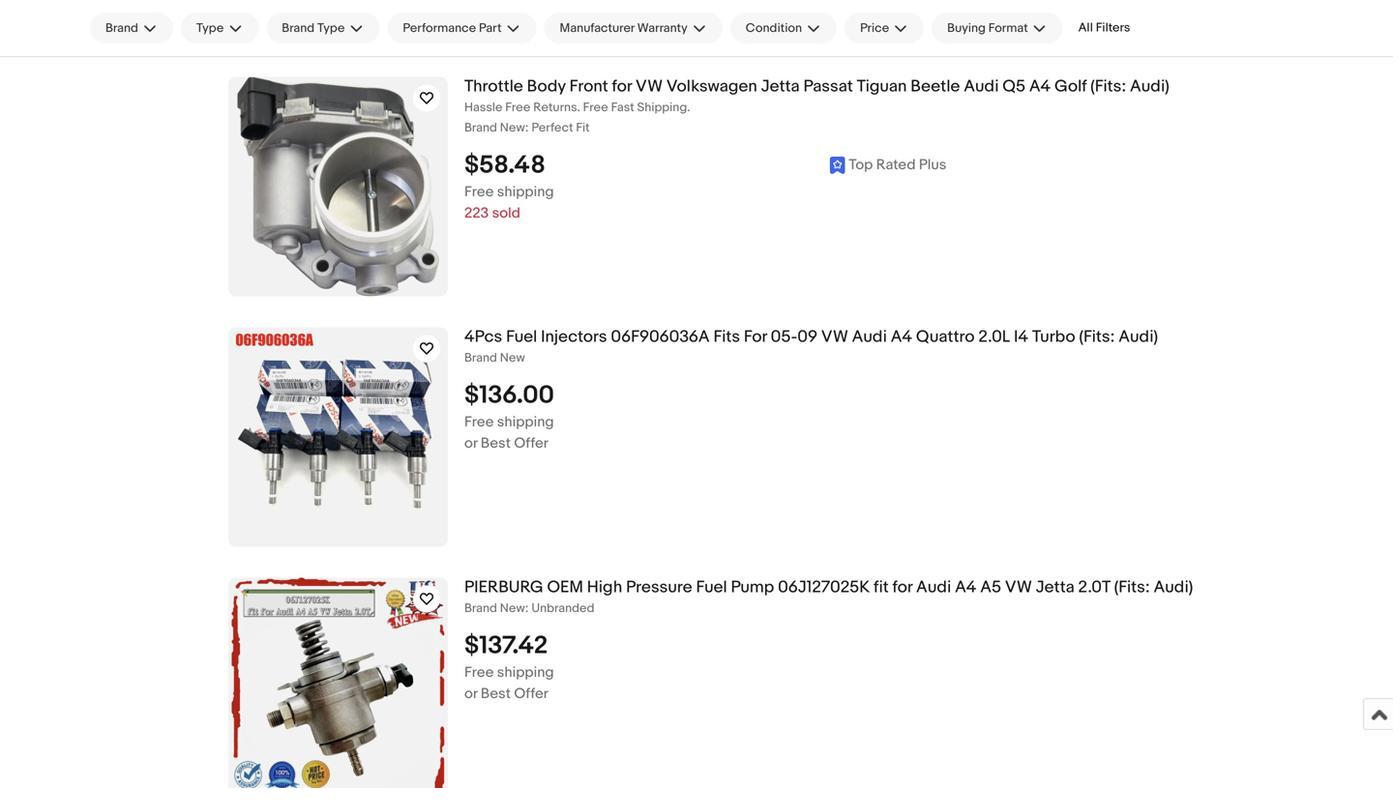 Task type: describe. For each thing, give the bounding box(es) containing it.
Hassle Free Returns. Free Fast Shipping. text field
[[465, 100, 1378, 115]]

shipping for $137.42
[[497, 664, 554, 682]]

condition button
[[731, 13, 837, 44]]

a4 for $137.42
[[955, 578, 977, 598]]

price
[[861, 21, 890, 36]]

a4 for $136.00
[[891, 327, 913, 347]]

type inside dropdown button
[[196, 21, 224, 36]]

fuel pressure sensor for a4 passat gti q5 a5 quattro a3 r8 tt eos jetta xg91b4 image
[[228, 0, 448, 19]]

throttle body front for vw volkswagen jetta passat tiguan beetle audi q5 a4 golf (fits: audi) hassle free returns. free fast shipping. brand new : perfect fit
[[465, 76, 1170, 135]]

for inside the pierburg oem high pressure fuel pump 06j127025k fit for audi a4 a5 vw jetta 2.0t (fits: audi) brand new : unbranded
[[893, 578, 913, 598]]

$137.42 free shipping or best offer
[[465, 631, 554, 703]]

for
[[744, 327, 767, 347]]

vw inside the pierburg oem high pressure fuel pump 06j127025k fit for audi a4 a5 vw jetta 2.0t (fits: audi) brand new : unbranded
[[1005, 578, 1033, 598]]

2.0l
[[979, 327, 1011, 347]]

returns.
[[534, 100, 581, 115]]

brand inside 4pcs fuel injectors 06f906036a fits for 05-09 vw audi a4 quattro 2.0l i4 turbo (fits: audi) brand new
[[465, 351, 497, 366]]

free shipping 223 sold
[[465, 183, 554, 222]]

audi) for $137.42
[[1154, 578, 1194, 598]]

pressure
[[626, 578, 693, 598]]

turbo
[[1033, 327, 1076, 347]]

fits
[[714, 327, 740, 347]]

brand inside the pierburg oem high pressure fuel pump 06j127025k fit for audi a4 a5 vw jetta 2.0t (fits: audi) brand new : unbranded
[[465, 601, 497, 616]]

or for $136.00
[[465, 435, 478, 452]]

: inside the pierburg oem high pressure fuel pump 06j127025k fit for audi a4 a5 vw jetta 2.0t (fits: audi) brand new : unbranded
[[525, 601, 529, 616]]

audi for $136.00
[[852, 327, 887, 347]]

shipping inside free shipping 223 sold
[[497, 183, 554, 201]]

none text field containing brand new
[[465, 120, 1378, 136]]

fit
[[576, 120, 590, 135]]

audi) inside throttle body front for vw volkswagen jetta passat tiguan beetle audi q5 a4 golf (fits: audi) hassle free returns. free fast shipping. brand new : perfect fit
[[1131, 76, 1170, 97]]

free inside $136.00 free shipping or best offer
[[465, 414, 494, 431]]

free inside $137.42 free shipping or best offer
[[465, 664, 494, 682]]

pierburg oem high pressure fuel pump 06j127025k fit for audi a4 a5 vw jetta 2.0t (fits: audi) brand new : unbranded
[[465, 578, 1194, 616]]

audi for $137.42
[[917, 578, 952, 598]]

throttle body front for vw volkswagen jetta passat tiguan beetle audi q5 a4 golf (fits: audi) link
[[465, 76, 1378, 97]]

audi) for $136.00
[[1119, 327, 1159, 347]]

4pcs
[[465, 327, 503, 347]]

a5
[[981, 578, 1002, 598]]

Brand New text field
[[465, 351, 1378, 366]]

buying format button
[[932, 13, 1063, 44]]

hassle
[[465, 100, 503, 115]]

warranty
[[638, 21, 688, 36]]

(fits: for $136.00
[[1080, 327, 1115, 347]]

(fits: for $137.42
[[1115, 578, 1150, 598]]

performance
[[403, 21, 476, 36]]

passat
[[804, 76, 853, 97]]

best for $136.00
[[481, 435, 511, 452]]

quattro
[[916, 327, 975, 347]]

brand type
[[282, 21, 345, 36]]

audi inside throttle body front for vw volkswagen jetta passat tiguan beetle audi q5 a4 golf (fits: audi) hassle free returns. free fast shipping. brand new : perfect fit
[[964, 76, 999, 97]]

q5
[[1003, 76, 1026, 97]]

format
[[989, 21, 1029, 36]]

performance part button
[[388, 13, 537, 44]]

all filters button
[[1071, 13, 1139, 43]]

shipping for $136.00
[[497, 414, 554, 431]]

jetta inside throttle body front for vw volkswagen jetta passat tiguan beetle audi q5 a4 golf (fits: audi) hassle free returns. free fast shipping. brand new : perfect fit
[[761, 76, 800, 97]]

part
[[479, 21, 502, 36]]

free inside free shipping 223 sold
[[465, 183, 494, 201]]

rated
[[877, 156, 916, 174]]

$137.42
[[465, 631, 548, 661]]

09
[[798, 327, 818, 347]]

plus
[[919, 156, 947, 174]]

4pcs fuel injectors 06f906036a fits for 05-09 vw audi a4 quattro 2.0l i4 turbo (fits: audi) link
[[465, 327, 1378, 348]]

fit
[[874, 578, 889, 598]]

offer for $136.00
[[514, 435, 549, 452]]

4pcs fuel injectors 06f906036a fits for 05-09 vw audi a4 quattro 2.0l i4 turbo image
[[228, 328, 448, 547]]

brand button
[[90, 13, 173, 44]]

top
[[849, 156, 873, 174]]

offer for $137.42
[[514, 686, 549, 703]]

new inside throttle body front for vw volkswagen jetta passat tiguan beetle audi q5 a4 golf (fits: audi) hassle free returns. free fast shipping. brand new : perfect fit
[[500, 120, 525, 135]]

brand inside throttle body front for vw volkswagen jetta passat tiguan beetle audi q5 a4 golf (fits: audi) hassle free returns. free fast shipping. brand new : perfect fit
[[465, 120, 497, 135]]

front
[[570, 76, 609, 97]]



Task type: locate. For each thing, give the bounding box(es) containing it.
1 horizontal spatial audi
[[917, 578, 952, 598]]

audi) inside 4pcs fuel injectors 06f906036a fits for 05-09 vw audi a4 quattro 2.0l i4 turbo (fits: audi) brand new
[[1119, 327, 1159, 347]]

$58.48
[[465, 150, 546, 180]]

0 vertical spatial for
[[612, 76, 632, 97]]

i4
[[1014, 327, 1029, 347]]

audi inside 4pcs fuel injectors 06f906036a fits for 05-09 vw audi a4 quattro 2.0l i4 turbo (fits: audi) brand new
[[852, 327, 887, 347]]

06j127025k
[[778, 578, 870, 598]]

None text field
[[465, 601, 1378, 617]]

fuel right 4pcs
[[506, 327, 537, 347]]

: inside throttle body front for vw volkswagen jetta passat tiguan beetle audi q5 a4 golf (fits: audi) hassle free returns. free fast shipping. brand new : perfect fit
[[525, 120, 529, 135]]

a4 left a5
[[955, 578, 977, 598]]

1 horizontal spatial type
[[318, 21, 345, 36]]

brand
[[105, 21, 138, 36], [282, 21, 315, 36], [465, 120, 497, 135], [465, 351, 497, 366], [465, 601, 497, 616]]

unbranded
[[532, 601, 595, 616]]

none text field containing brand new
[[465, 601, 1378, 617]]

filters
[[1096, 20, 1131, 35]]

shipping down $136.00
[[497, 414, 554, 431]]

offer down $137.42
[[514, 686, 549, 703]]

price button
[[845, 13, 924, 44]]

offer inside $137.42 free shipping or best offer
[[514, 686, 549, 703]]

for inside throttle body front for vw volkswagen jetta passat tiguan beetle audi q5 a4 golf (fits: audi) hassle free returns. free fast shipping. brand new : perfect fit
[[612, 76, 632, 97]]

06f906036a
[[611, 327, 710, 347]]

1 vertical spatial jetta
[[1036, 578, 1075, 598]]

1 shipping from the top
[[497, 183, 554, 201]]

2 : from the top
[[525, 601, 529, 616]]

best
[[481, 435, 511, 452], [481, 686, 511, 703]]

2 vertical spatial audi)
[[1154, 578, 1194, 598]]

new inside the pierburg oem high pressure fuel pump 06j127025k fit for audi a4 a5 vw jetta 2.0t (fits: audi) brand new : unbranded
[[500, 601, 525, 616]]

best inside $136.00 free shipping or best offer
[[481, 435, 511, 452]]

0 vertical spatial a4
[[1030, 76, 1051, 97]]

vw
[[636, 76, 663, 97], [822, 327, 849, 347], [1005, 578, 1033, 598]]

$136.00 free shipping or best offer
[[465, 381, 555, 452]]

all filters
[[1079, 20, 1131, 35]]

audi) down filters
[[1131, 76, 1170, 97]]

vw right '09'
[[822, 327, 849, 347]]

audi inside the pierburg oem high pressure fuel pump 06j127025k fit for audi a4 a5 vw jetta 2.0t (fits: audi) brand new : unbranded
[[917, 578, 952, 598]]

pierburg oem high pressure fuel pump 06j127025k fit for audi a4 a5 vw jetta 2.0t (fits: audi) link
[[465, 578, 1378, 598]]

1 vertical spatial best
[[481, 686, 511, 703]]

(fits: inside 4pcs fuel injectors 06f906036a fits for 05-09 vw audi a4 quattro 2.0l i4 turbo (fits: audi) brand new
[[1080, 327, 1115, 347]]

0 horizontal spatial audi
[[852, 327, 887, 347]]

for up fast
[[612, 76, 632, 97]]

1 or from the top
[[465, 435, 478, 452]]

perfect
[[532, 120, 574, 135]]

0 vertical spatial :
[[525, 120, 529, 135]]

a4 inside 4pcs fuel injectors 06f906036a fits for 05-09 vw audi a4 quattro 2.0l i4 turbo (fits: audi) brand new
[[891, 327, 913, 347]]

(fits: inside the pierburg oem high pressure fuel pump 06j127025k fit for audi a4 a5 vw jetta 2.0t (fits: audi) brand new : unbranded
[[1115, 578, 1150, 598]]

1 vertical spatial audi
[[852, 327, 887, 347]]

free up "223"
[[465, 183, 494, 201]]

0 vertical spatial vw
[[636, 76, 663, 97]]

a4 inside throttle body front for vw volkswagen jetta passat tiguan beetle audi q5 a4 golf (fits: audi) hassle free returns. free fast shipping. brand new : perfect fit
[[1030, 76, 1051, 97]]

jetta left passat
[[761, 76, 800, 97]]

new down pierburg
[[500, 601, 525, 616]]

shipping down $137.42
[[497, 664, 554, 682]]

condition
[[746, 21, 802, 36]]

jetta
[[761, 76, 800, 97], [1036, 578, 1075, 598]]

1 best from the top
[[481, 435, 511, 452]]

(fits: right turbo on the top right of page
[[1080, 327, 1115, 347]]

0 vertical spatial new
[[500, 120, 525, 135]]

audi) right turbo on the top right of page
[[1119, 327, 1159, 347]]

2 vertical spatial (fits:
[[1115, 578, 1150, 598]]

fuel inside the pierburg oem high pressure fuel pump 06j127025k fit for audi a4 a5 vw jetta 2.0t (fits: audi) brand new : unbranded
[[696, 578, 728, 598]]

manufacturer warranty
[[560, 21, 688, 36]]

for
[[612, 76, 632, 97], [893, 578, 913, 598]]

0 horizontal spatial fuel
[[506, 327, 537, 347]]

0 vertical spatial best
[[481, 435, 511, 452]]

vw up shipping.
[[636, 76, 663, 97]]

audi right the 'fit'
[[917, 578, 952, 598]]

(fits: right 2.0t
[[1115, 578, 1150, 598]]

2 horizontal spatial vw
[[1005, 578, 1033, 598]]

1 horizontal spatial fuel
[[696, 578, 728, 598]]

type
[[196, 21, 224, 36], [318, 21, 345, 36]]

2 horizontal spatial a4
[[1030, 76, 1051, 97]]

2 best from the top
[[481, 686, 511, 703]]

audi up brand new text field
[[852, 327, 887, 347]]

vw right a5
[[1005, 578, 1033, 598]]

0 horizontal spatial for
[[612, 76, 632, 97]]

1 vertical spatial offer
[[514, 686, 549, 703]]

pump
[[731, 578, 775, 598]]

pierburg
[[465, 578, 544, 598]]

2 vertical spatial audi
[[917, 578, 952, 598]]

or down $137.42
[[465, 686, 478, 703]]

brand inside dropdown button
[[105, 21, 138, 36]]

1 offer from the top
[[514, 435, 549, 452]]

type down fuel pressure sensor for a4 passat gti q5 a5 quattro a3 r8 tt eos jetta xg91b4 image in the top left of the page
[[318, 21, 345, 36]]

audi left q5
[[964, 76, 999, 97]]

shipping
[[497, 183, 554, 201], [497, 414, 554, 431], [497, 664, 554, 682]]

1 new from the top
[[500, 120, 525, 135]]

: down pierburg
[[525, 601, 529, 616]]

or
[[465, 435, 478, 452], [465, 686, 478, 703]]

fuel
[[506, 327, 537, 347], [696, 578, 728, 598]]

1 : from the top
[[525, 120, 529, 135]]

2 shipping from the top
[[497, 414, 554, 431]]

05-
[[771, 327, 798, 347]]

shipping up sold
[[497, 183, 554, 201]]

0 horizontal spatial jetta
[[761, 76, 800, 97]]

type right brand dropdown button
[[196, 21, 224, 36]]

new inside 4pcs fuel injectors 06f906036a fits for 05-09 vw audi a4 quattro 2.0l i4 turbo (fits: audi) brand new
[[500, 351, 525, 366]]

1 vertical spatial shipping
[[497, 414, 554, 431]]

2 horizontal spatial audi
[[964, 76, 999, 97]]

vw inside throttle body front for vw volkswagen jetta passat tiguan beetle audi q5 a4 golf (fits: audi) hassle free returns. free fast shipping. brand new : perfect fit
[[636, 76, 663, 97]]

throttle body front for vw volkswagen jetta passat tiguan beetle audi q5 a4 golf image
[[228, 77, 448, 297]]

(fits: right golf
[[1091, 76, 1127, 97]]

2 type from the left
[[318, 21, 345, 36]]

volkswagen
[[667, 76, 758, 97]]

:
[[525, 120, 529, 135], [525, 601, 529, 616]]

fuel inside 4pcs fuel injectors 06f906036a fits for 05-09 vw audi a4 quattro 2.0l i4 turbo (fits: audi) brand new
[[506, 327, 537, 347]]

0 vertical spatial shipping
[[497, 183, 554, 201]]

throttle
[[465, 76, 523, 97]]

free
[[505, 100, 531, 115], [583, 100, 609, 115], [465, 183, 494, 201], [465, 414, 494, 431], [465, 664, 494, 682]]

1 vertical spatial :
[[525, 601, 529, 616]]

free down $136.00
[[465, 414, 494, 431]]

2 or from the top
[[465, 686, 478, 703]]

best inside $137.42 free shipping or best offer
[[481, 686, 511, 703]]

jetta left 2.0t
[[1036, 578, 1075, 598]]

offer down $136.00
[[514, 435, 549, 452]]

tiguan
[[857, 76, 907, 97]]

1 vertical spatial fuel
[[696, 578, 728, 598]]

top rated plus
[[849, 156, 947, 174]]

0 vertical spatial offer
[[514, 435, 549, 452]]

beetle
[[911, 76, 961, 97]]

2.0t
[[1079, 578, 1111, 598]]

0 vertical spatial (fits:
[[1091, 76, 1127, 97]]

brand type button
[[266, 13, 380, 44]]

new for $137.42
[[500, 601, 525, 616]]

1 vertical spatial or
[[465, 686, 478, 703]]

all
[[1079, 20, 1094, 35]]

1 type from the left
[[196, 21, 224, 36]]

0 vertical spatial or
[[465, 435, 478, 452]]

manufacturer
[[560, 21, 635, 36]]

offer
[[514, 435, 549, 452], [514, 686, 549, 703]]

buying format
[[948, 21, 1029, 36]]

oem
[[547, 578, 584, 598]]

1 vertical spatial audi)
[[1119, 327, 1159, 347]]

vw inside 4pcs fuel injectors 06f906036a fits for 05-09 vw audi a4 quattro 2.0l i4 turbo (fits: audi) brand new
[[822, 327, 849, 347]]

or down $136.00
[[465, 435, 478, 452]]

audi) inside the pierburg oem high pressure fuel pump 06j127025k fit for audi a4 a5 vw jetta 2.0t (fits: audi) brand new : unbranded
[[1154, 578, 1194, 598]]

1 vertical spatial vw
[[822, 327, 849, 347]]

free down $137.42
[[465, 664, 494, 682]]

223
[[465, 205, 489, 222]]

or inside $137.42 free shipping or best offer
[[465, 686, 478, 703]]

audi)
[[1131, 76, 1170, 97], [1119, 327, 1159, 347], [1154, 578, 1194, 598]]

1 vertical spatial new
[[500, 351, 525, 366]]

audi) right 2.0t
[[1154, 578, 1194, 598]]

1 vertical spatial (fits:
[[1080, 327, 1115, 347]]

new for $136.00
[[500, 351, 525, 366]]

2 offer from the top
[[514, 686, 549, 703]]

pierburg oem high pressure fuel pump 06j127025k fit for audi a4 a5 vw jetta 2.0t image
[[232, 578, 445, 789]]

free down throttle
[[505, 100, 531, 115]]

: left perfect
[[525, 120, 529, 135]]

shipping inside $137.42 free shipping or best offer
[[497, 664, 554, 682]]

brand inside "dropdown button"
[[282, 21, 315, 36]]

new down hassle
[[500, 120, 525, 135]]

3 new from the top
[[500, 601, 525, 616]]

a4 up brand new text field
[[891, 327, 913, 347]]

shipping inside $136.00 free shipping or best offer
[[497, 414, 554, 431]]

jetta inside the pierburg oem high pressure fuel pump 06j127025k fit for audi a4 a5 vw jetta 2.0t (fits: audi) brand new : unbranded
[[1036, 578, 1075, 598]]

shipping.
[[637, 100, 691, 115]]

2 vertical spatial shipping
[[497, 664, 554, 682]]

0 horizontal spatial vw
[[636, 76, 663, 97]]

2 vertical spatial vw
[[1005, 578, 1033, 598]]

a4 inside the pierburg oem high pressure fuel pump 06j127025k fit for audi a4 a5 vw jetta 2.0t (fits: audi) brand new : unbranded
[[955, 578, 977, 598]]

2 vertical spatial a4
[[955, 578, 977, 598]]

3 shipping from the top
[[497, 664, 554, 682]]

(fits: inside throttle body front for vw volkswagen jetta passat tiguan beetle audi q5 a4 golf (fits: audi) hassle free returns. free fast shipping. brand new : perfect fit
[[1091, 76, 1127, 97]]

top rated plus image
[[830, 156, 947, 174]]

1 horizontal spatial vw
[[822, 327, 849, 347]]

0 vertical spatial audi)
[[1131, 76, 1170, 97]]

performance part
[[403, 21, 502, 36]]

offer inside $136.00 free shipping or best offer
[[514, 435, 549, 452]]

best down $136.00
[[481, 435, 511, 452]]

(fits:
[[1091, 76, 1127, 97], [1080, 327, 1115, 347], [1115, 578, 1150, 598]]

best down $137.42
[[481, 686, 511, 703]]

or inside $136.00 free shipping or best offer
[[465, 435, 478, 452]]

body
[[527, 76, 566, 97]]

1 horizontal spatial for
[[893, 578, 913, 598]]

1 horizontal spatial jetta
[[1036, 578, 1075, 598]]

fast
[[611, 100, 635, 115]]

0 vertical spatial audi
[[964, 76, 999, 97]]

free down front
[[583, 100, 609, 115]]

type button
[[181, 13, 259, 44]]

1 horizontal spatial a4
[[955, 578, 977, 598]]

or for $137.42
[[465, 686, 478, 703]]

a4
[[1030, 76, 1051, 97], [891, 327, 913, 347], [955, 578, 977, 598]]

fuel left the pump
[[696, 578, 728, 598]]

None text field
[[465, 120, 1378, 136]]

type inside "dropdown button"
[[318, 21, 345, 36]]

$136.00
[[465, 381, 555, 411]]

2 new from the top
[[500, 351, 525, 366]]

manufacturer warranty button
[[544, 13, 723, 44]]

new down 4pcs
[[500, 351, 525, 366]]

0 horizontal spatial a4
[[891, 327, 913, 347]]

buying
[[948, 21, 986, 36]]

4pcs fuel injectors 06f906036a fits for 05-09 vw audi a4 quattro 2.0l i4 turbo (fits: audi) brand new
[[465, 327, 1159, 366]]

audi
[[964, 76, 999, 97], [852, 327, 887, 347], [917, 578, 952, 598]]

2 vertical spatial new
[[500, 601, 525, 616]]

sold
[[492, 205, 521, 222]]

1 vertical spatial a4
[[891, 327, 913, 347]]

0 vertical spatial fuel
[[506, 327, 537, 347]]

0 horizontal spatial type
[[196, 21, 224, 36]]

injectors
[[541, 327, 607, 347]]

1 vertical spatial for
[[893, 578, 913, 598]]

new
[[500, 120, 525, 135], [500, 351, 525, 366], [500, 601, 525, 616]]

best for $137.42
[[481, 686, 511, 703]]

0 vertical spatial jetta
[[761, 76, 800, 97]]

for right the 'fit'
[[893, 578, 913, 598]]

a4 right q5
[[1030, 76, 1051, 97]]

high
[[587, 578, 623, 598]]

golf
[[1055, 76, 1087, 97]]



Task type: vqa. For each thing, say whether or not it's contained in the screenshot.
"Jetta"
yes



